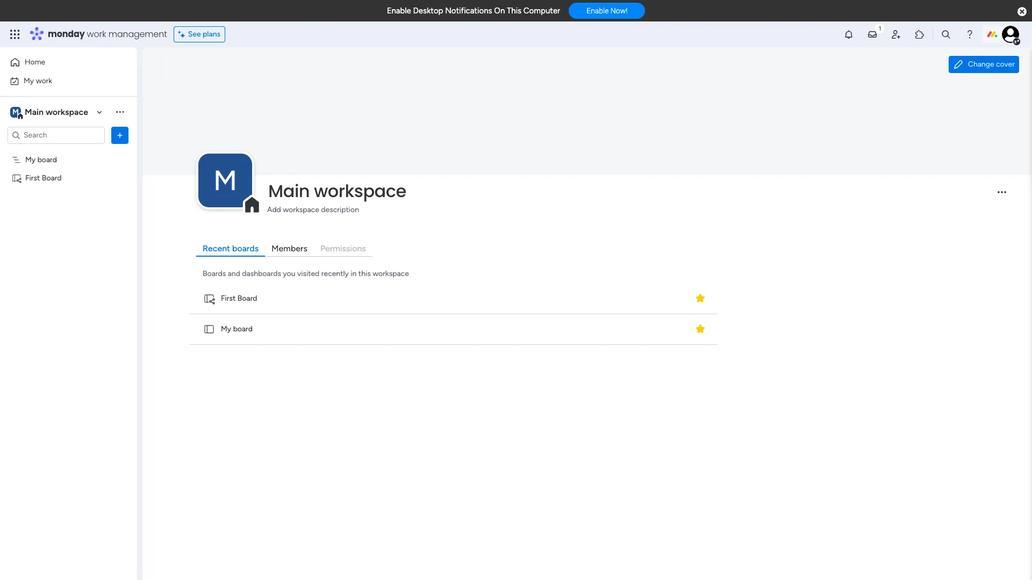 Task type: describe. For each thing, give the bounding box(es) containing it.
change
[[969, 60, 995, 69]]

enable now!
[[587, 7, 628, 15]]

recent boards
[[203, 243, 259, 254]]

my work
[[24, 76, 52, 85]]

Search in workspace field
[[23, 129, 90, 141]]

workspace up description
[[314, 179, 407, 203]]

m for bottom workspace "image"
[[214, 164, 237, 197]]

dapulse close image
[[1018, 6, 1027, 17]]

workspace options image
[[115, 107, 125, 117]]

shareable board image
[[11, 173, 22, 183]]

1 vertical spatial my
[[25, 155, 36, 164]]

main inside workspace selection element
[[25, 107, 44, 117]]

management
[[109, 28, 167, 40]]

remove from favorites image
[[696, 293, 706, 304]]

workspace right 'add'
[[283, 205, 319, 214]]

board inside list box
[[37, 155, 57, 164]]

and
[[228, 269, 240, 278]]

add
[[267, 205, 281, 214]]

help image
[[965, 29, 976, 40]]

computer
[[524, 6, 561, 16]]

board inside quick search results list box
[[233, 325, 253, 334]]

first board link
[[187, 284, 720, 314]]

1 vertical spatial workspace image
[[198, 154, 252, 207]]

my board inside quick search results list box
[[221, 325, 253, 334]]

boards
[[232, 243, 259, 254]]

1 image
[[876, 22, 885, 34]]

1 horizontal spatial main
[[268, 179, 310, 203]]

list box containing my board
[[0, 148, 137, 332]]

notifications image
[[844, 29, 855, 40]]

plans
[[203, 30, 221, 39]]

v2 ellipsis image
[[998, 192, 1007, 201]]

inbox image
[[868, 29, 878, 40]]

visited
[[297, 269, 320, 278]]

my work button
[[6, 72, 116, 90]]

remove from favorites image
[[696, 324, 706, 335]]

0 horizontal spatial workspace image
[[10, 106, 21, 118]]

see
[[188, 30, 201, 39]]

cover
[[997, 60, 1016, 69]]

quick search results list box
[[187, 284, 721, 345]]

monday
[[48, 28, 85, 40]]

board for shareable board image in the left of the page
[[238, 294, 257, 303]]

see plans button
[[174, 26, 225, 42]]

in
[[351, 269, 357, 278]]

first for shareable board icon
[[25, 173, 40, 183]]

permissions
[[321, 243, 366, 254]]



Task type: vqa. For each thing, say whether or not it's contained in the screenshot.
DESCRIPTION
yes



Task type: locate. For each thing, give the bounding box(es) containing it.
0 horizontal spatial m
[[12, 107, 19, 116]]

my down home
[[24, 76, 34, 85]]

1 vertical spatial my board
[[221, 325, 253, 334]]

1 horizontal spatial board
[[238, 294, 257, 303]]

work
[[87, 28, 106, 40], [36, 76, 52, 85]]

0 vertical spatial workspace image
[[10, 106, 21, 118]]

1 horizontal spatial m
[[214, 164, 237, 197]]

enable desktop notifications on this computer
[[387, 6, 561, 16]]

1 horizontal spatial board
[[233, 325, 253, 334]]

main workspace inside workspace selection element
[[25, 107, 88, 117]]

0 horizontal spatial work
[[36, 76, 52, 85]]

first right shareable board image in the left of the page
[[221, 294, 236, 303]]

1 horizontal spatial first
[[221, 294, 236, 303]]

my board link
[[187, 314, 720, 345]]

my
[[24, 76, 34, 85], [25, 155, 36, 164], [221, 325, 231, 334]]

1 vertical spatial first
[[221, 294, 236, 303]]

home button
[[6, 54, 116, 71]]

first for shareable board image in the left of the page
[[221, 294, 236, 303]]

1 horizontal spatial work
[[87, 28, 106, 40]]

see plans
[[188, 30, 221, 39]]

1 vertical spatial board
[[233, 325, 253, 334]]

work for my
[[36, 76, 52, 85]]

2 vertical spatial my
[[221, 325, 231, 334]]

board for shareable board icon
[[42, 173, 62, 183]]

workspace selection element
[[10, 106, 90, 120]]

workspace right this
[[373, 269, 409, 278]]

add workspace description
[[267, 205, 359, 214]]

now!
[[611, 7, 628, 15]]

first board for shareable board image in the left of the page
[[221, 294, 257, 303]]

0 vertical spatial board
[[42, 173, 62, 183]]

public board image
[[203, 324, 215, 335]]

1 horizontal spatial enable
[[587, 7, 609, 15]]

0 vertical spatial board
[[37, 155, 57, 164]]

board
[[42, 173, 62, 183], [238, 294, 257, 303]]

0 horizontal spatial main workspace
[[25, 107, 88, 117]]

0 vertical spatial work
[[87, 28, 106, 40]]

work right monday
[[87, 28, 106, 40]]

board
[[37, 155, 57, 164], [233, 325, 253, 334]]

board right shareable board icon
[[42, 173, 62, 183]]

main workspace
[[25, 107, 88, 117], [268, 179, 407, 203]]

on
[[494, 6, 505, 16]]

1 horizontal spatial main workspace
[[268, 179, 407, 203]]

1 vertical spatial main
[[268, 179, 310, 203]]

first board for shareable board icon
[[25, 173, 62, 183]]

first board down "and" on the top of page
[[221, 294, 257, 303]]

my inside quick search results list box
[[221, 325, 231, 334]]

notifications
[[445, 6, 492, 16]]

m
[[12, 107, 19, 116], [214, 164, 237, 197]]

Main workspace field
[[266, 179, 989, 203]]

0 vertical spatial first board
[[25, 173, 62, 183]]

boards
[[203, 269, 226, 278]]

my down search in workspace field
[[25, 155, 36, 164]]

1 vertical spatial board
[[238, 294, 257, 303]]

members
[[272, 243, 308, 254]]

dashboards
[[242, 269, 281, 278]]

shareable board image
[[203, 293, 215, 305]]

m for workspace "image" to the left
[[12, 107, 19, 116]]

0 horizontal spatial first
[[25, 173, 40, 183]]

0 horizontal spatial main
[[25, 107, 44, 117]]

work inside button
[[36, 76, 52, 85]]

0 horizontal spatial first board
[[25, 173, 62, 183]]

workspace up search in workspace field
[[46, 107, 88, 117]]

monday work management
[[48, 28, 167, 40]]

first board inside first board link
[[221, 294, 257, 303]]

my inside button
[[24, 76, 34, 85]]

first board right shareable board icon
[[25, 173, 62, 183]]

1 vertical spatial main workspace
[[268, 179, 407, 203]]

0 horizontal spatial board
[[42, 173, 62, 183]]

enable for enable now!
[[587, 7, 609, 15]]

enable left the now!
[[587, 7, 609, 15]]

my board down search in workspace field
[[25, 155, 57, 164]]

main
[[25, 107, 44, 117], [268, 179, 310, 203]]

this
[[359, 269, 371, 278]]

my board inside list box
[[25, 155, 57, 164]]

workspace image
[[10, 106, 21, 118], [198, 154, 252, 207]]

select product image
[[10, 29, 20, 40]]

work down home
[[36, 76, 52, 85]]

main up 'add'
[[268, 179, 310, 203]]

first board
[[25, 173, 62, 183], [221, 294, 257, 303]]

1 horizontal spatial first board
[[221, 294, 257, 303]]

0 vertical spatial main workspace
[[25, 107, 88, 117]]

enable now! button
[[569, 3, 646, 19]]

recent
[[203, 243, 230, 254]]

recently
[[322, 269, 349, 278]]

change cover button
[[949, 56, 1020, 73]]

0 horizontal spatial board
[[37, 155, 57, 164]]

jacob simon image
[[1003, 26, 1020, 43]]

main workspace up search in workspace field
[[25, 107, 88, 117]]

0 vertical spatial my
[[24, 76, 34, 85]]

board down search in workspace field
[[37, 155, 57, 164]]

0 horizontal spatial enable
[[387, 6, 411, 16]]

enable inside button
[[587, 7, 609, 15]]

work for monday
[[87, 28, 106, 40]]

1 vertical spatial m
[[214, 164, 237, 197]]

0 vertical spatial main
[[25, 107, 44, 117]]

m inside popup button
[[214, 164, 237, 197]]

apps image
[[915, 29, 926, 40]]

board inside quick search results list box
[[238, 294, 257, 303]]

description
[[321, 205, 359, 214]]

1 vertical spatial first board
[[221, 294, 257, 303]]

workspace
[[46, 107, 88, 117], [314, 179, 407, 203], [283, 205, 319, 214], [373, 269, 409, 278]]

m inside workspace selection element
[[12, 107, 19, 116]]

enable left desktop
[[387, 6, 411, 16]]

boards and dashboards you visited recently in this workspace
[[203, 269, 409, 278]]

first inside quick search results list box
[[221, 294, 236, 303]]

search everything image
[[941, 29, 952, 40]]

home
[[25, 58, 45, 67]]

my right public board icon
[[221, 325, 231, 334]]

my board
[[25, 155, 57, 164], [221, 325, 253, 334]]

1 horizontal spatial workspace image
[[198, 154, 252, 207]]

first right shareable board icon
[[25, 173, 40, 183]]

1 horizontal spatial my board
[[221, 325, 253, 334]]

enable
[[387, 6, 411, 16], [587, 7, 609, 15]]

1 vertical spatial work
[[36, 76, 52, 85]]

0 horizontal spatial my board
[[25, 155, 57, 164]]

this
[[507, 6, 522, 16]]

m button
[[198, 154, 252, 207]]

main down my work
[[25, 107, 44, 117]]

my board right public board icon
[[221, 325, 253, 334]]

list box
[[0, 148, 137, 332]]

0 vertical spatial first
[[25, 173, 40, 183]]

enable for enable desktop notifications on this computer
[[387, 6, 411, 16]]

you
[[283, 269, 296, 278]]

options image
[[115, 130, 125, 141]]

board right public board icon
[[233, 325, 253, 334]]

option
[[0, 150, 137, 152]]

first
[[25, 173, 40, 183], [221, 294, 236, 303]]

board down "and" on the top of page
[[238, 294, 257, 303]]

0 vertical spatial my board
[[25, 155, 57, 164]]

desktop
[[413, 6, 443, 16]]

change cover
[[969, 60, 1016, 69]]

0 vertical spatial m
[[12, 107, 19, 116]]

invite members image
[[891, 29, 902, 40]]

main workspace up description
[[268, 179, 407, 203]]



